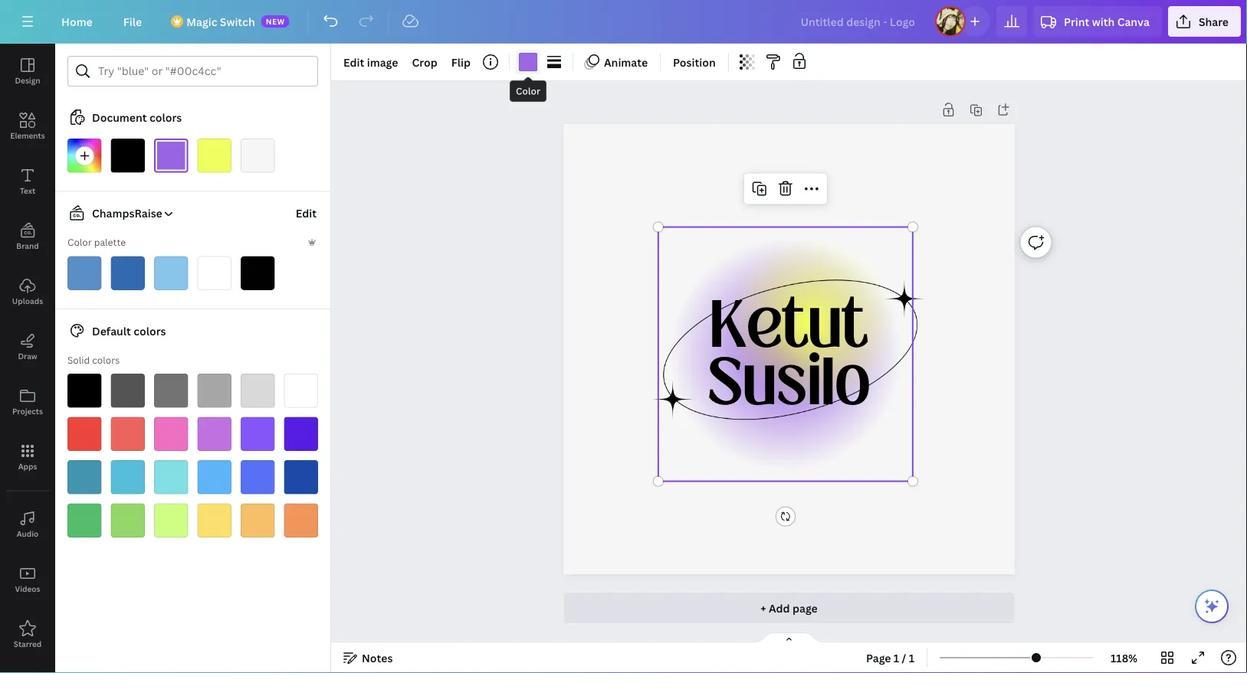 Task type: locate. For each thing, give the bounding box(es) containing it.
0 vertical spatial colors
[[149, 110, 182, 125]]

champsraise
[[92, 206, 162, 221]]

home link
[[49, 6, 105, 37]]

palette
[[94, 236, 126, 249]]

colors
[[149, 110, 182, 125], [134, 324, 166, 338], [92, 354, 120, 366]]

share button
[[1168, 6, 1241, 37]]

aqua blue #0cc0df image
[[111, 461, 145, 495]]

#a262eb image for the right #a262eb icon
[[519, 53, 537, 71]]

1 vertical spatial colors
[[134, 324, 166, 338]]

#a262eb image right flip
[[519, 53, 537, 71]]

#a262eb image right flip
[[519, 53, 537, 71]]

2 1 from the left
[[909, 651, 915, 666]]

notes button
[[337, 646, 399, 671]]

document
[[92, 110, 147, 125]]

gray #a6a6a6 image
[[197, 374, 232, 408]]

color for color palette
[[67, 236, 92, 249]]

edit image button
[[337, 50, 404, 74]]

magic
[[186, 14, 217, 29]]

1 horizontal spatial color
[[516, 85, 541, 97]]

color for color
[[516, 85, 541, 97]]

2 vertical spatial colors
[[92, 354, 120, 366]]

gray #737373 image
[[154, 374, 188, 408]]

1 vertical spatial #a262eb image
[[154, 139, 188, 173]]

print with canva button
[[1033, 6, 1162, 37]]

brand
[[16, 241, 39, 251]]

file button
[[111, 6, 154, 37]]

design
[[15, 75, 40, 85]]

1 horizontal spatial #a262eb image
[[519, 53, 537, 71]]

starred button
[[0, 608, 55, 663]]

home
[[61, 14, 93, 29]]

purple #8c52ff image
[[241, 417, 275, 452], [241, 417, 275, 452]]

dark gray #545454 image
[[111, 374, 145, 408], [111, 374, 145, 408]]

edit inside popup button
[[343, 55, 364, 69]]

1 vertical spatial edit
[[296, 206, 317, 221]]

0 horizontal spatial #a262eb image
[[154, 139, 188, 173]]

0 horizontal spatial edit
[[296, 206, 317, 221]]

peach #ffbd59 image
[[241, 504, 275, 538], [241, 504, 275, 538]]

118%
[[1111, 651, 1138, 666]]

flip button
[[445, 50, 477, 74]]

0 vertical spatial #a262eb image
[[519, 53, 537, 71]]

default
[[92, 324, 131, 338]]

yellow #ffde59 image
[[197, 504, 232, 538], [197, 504, 232, 538]]

0 horizontal spatial color
[[67, 236, 92, 249]]

1 right the /
[[909, 651, 915, 666]]

colors right default
[[134, 324, 166, 338]]

bright red #ff3131 image
[[67, 417, 102, 452]]

+ add page
[[761, 601, 818, 616]]

colors right solid
[[92, 354, 120, 366]]

0 horizontal spatial #a262eb image
[[154, 139, 188, 173]]

royal blue #5271ff image
[[241, 461, 275, 495]]

1 vertical spatial color
[[67, 236, 92, 249]]

page
[[793, 601, 818, 616]]

light gray #d9d9d9 image
[[241, 374, 275, 408], [241, 374, 275, 408]]

magenta #cb6ce6 image
[[197, 417, 232, 452]]

print with canva
[[1064, 14, 1150, 29]]

#166bb5 image
[[111, 256, 145, 291]]

starred
[[14, 639, 42, 650]]

colors right document
[[149, 110, 182, 125]]

0 vertical spatial color
[[516, 85, 541, 97]]

0 vertical spatial #a262eb image
[[519, 53, 537, 71]]

canva assistant image
[[1203, 598, 1221, 616]]

grass green #7ed957 image
[[111, 504, 145, 538], [111, 504, 145, 538]]

#a262eb image
[[519, 53, 537, 71], [154, 139, 188, 173]]

#010101 image
[[241, 256, 275, 291]]

magenta #cb6ce6 image
[[197, 417, 232, 452]]

coral red #ff5757 image
[[111, 417, 145, 452], [111, 417, 145, 452]]

black #000000 image
[[67, 374, 102, 408], [67, 374, 102, 408]]

light blue #38b6ff image
[[197, 461, 232, 495], [197, 461, 232, 495]]

#166bb5 image
[[111, 256, 145, 291]]

pink #ff66c4 image
[[154, 417, 188, 452], [154, 417, 188, 452]]

audio button
[[0, 498, 55, 553]]

/
[[902, 651, 906, 666]]

add
[[769, 601, 790, 616]]

#a262eb image right #000000 icon
[[154, 139, 188, 173]]

#a262eb image
[[519, 53, 537, 71], [154, 139, 188, 173]]

#4890cd image
[[67, 256, 102, 291], [67, 256, 102, 291]]

draw button
[[0, 320, 55, 375]]

solid
[[67, 354, 90, 366]]

edit inside button
[[296, 206, 317, 221]]

#ffffff image
[[197, 256, 232, 291], [197, 256, 232, 291]]

#f6f6f6 image
[[241, 139, 275, 173]]

1 vertical spatial #a262eb image
[[154, 139, 188, 173]]

notes
[[362, 651, 393, 666]]

green #00bf63 image
[[67, 504, 102, 538]]

color
[[516, 85, 541, 97], [67, 236, 92, 249]]

uploads button
[[0, 265, 55, 320]]

#a262eb image right #000000 icon
[[154, 139, 188, 173]]

orange #ff914d image
[[284, 504, 318, 538]]

lime #c1ff72 image
[[154, 504, 188, 538], [154, 504, 188, 538]]

violet #5e17eb image
[[284, 417, 318, 452]]

dark turquoise #0097b2 image
[[67, 461, 102, 495]]

0 horizontal spatial 1
[[894, 651, 900, 666]]

position button
[[667, 50, 722, 74]]

cobalt blue #004aad image
[[284, 461, 318, 495], [284, 461, 318, 495]]

1 1 from the left
[[894, 651, 900, 666]]

#eeff30 image
[[197, 139, 232, 173], [197, 139, 232, 173]]

0 vertical spatial edit
[[343, 55, 364, 69]]

1 horizontal spatial edit
[[343, 55, 364, 69]]

1
[[894, 651, 900, 666], [909, 651, 915, 666]]

turquoise blue #5ce1e6 image
[[154, 461, 188, 495], [154, 461, 188, 495]]

apps
[[18, 462, 37, 472]]

118% button
[[1099, 646, 1149, 671]]

document colors
[[92, 110, 182, 125]]

add a new color image
[[67, 139, 102, 173]]

dark turquoise #0097b2 image
[[67, 461, 102, 495]]

print
[[1064, 14, 1090, 29]]

1 left the /
[[894, 651, 900, 666]]

#f6f6f6 image
[[241, 139, 275, 173]]

gray #737373 image
[[154, 374, 188, 408]]

crop
[[412, 55, 438, 69]]

text button
[[0, 154, 55, 209]]

edit
[[343, 55, 364, 69], [296, 206, 317, 221]]

elements
[[10, 130, 45, 141]]

image
[[367, 55, 398, 69]]

switch
[[220, 14, 255, 29]]

royal blue #5271ff image
[[241, 461, 275, 495]]

#000000 image
[[111, 139, 145, 173]]

1 horizontal spatial 1
[[909, 651, 915, 666]]

audio
[[17, 529, 39, 539]]



Task type: vqa. For each thing, say whether or not it's contained in the screenshot.
Pink
no



Task type: describe. For each thing, give the bounding box(es) containing it.
magic switch
[[186, 14, 255, 29]]

show pages image
[[752, 633, 826, 645]]

edit button
[[294, 198, 318, 229]]

videos button
[[0, 553, 55, 608]]

bright red #ff3131 image
[[67, 417, 102, 452]]

aqua blue #0cc0df image
[[111, 461, 145, 495]]

flip
[[451, 55, 471, 69]]

default colors
[[92, 324, 166, 338]]

gray #a6a6a6 image
[[197, 374, 232, 408]]

canva
[[1118, 14, 1150, 29]]

ketut
[[710, 283, 868, 368]]

page
[[866, 651, 891, 666]]

colors for solid colors
[[92, 354, 120, 366]]

+
[[761, 601, 766, 616]]

with
[[1092, 14, 1115, 29]]

draw
[[18, 351, 37, 361]]

elements button
[[0, 99, 55, 154]]

susilo
[[707, 341, 871, 425]]

side panel tab list
[[0, 44, 55, 663]]

videos
[[15, 584, 40, 595]]

add a new color image
[[67, 139, 102, 173]]

text
[[20, 186, 35, 196]]

#75c6ef image
[[154, 256, 188, 291]]

apps button
[[0, 430, 55, 485]]

uploads
[[12, 296, 43, 306]]

new
[[266, 16, 285, 26]]

projects button
[[0, 375, 55, 430]]

white #ffffff image
[[284, 374, 318, 408]]

edit image
[[343, 55, 398, 69]]

brand button
[[0, 209, 55, 265]]

colors for default colors
[[134, 324, 166, 338]]

1 horizontal spatial #a262eb image
[[519, 53, 537, 71]]

solid colors
[[67, 354, 120, 366]]

design button
[[0, 44, 55, 99]]

main menu bar
[[0, 0, 1247, 44]]

edit for edit
[[296, 206, 317, 221]]

orange #ff914d image
[[284, 504, 318, 538]]

violet #5e17eb image
[[284, 417, 318, 452]]

#a262eb image for the bottom #a262eb icon
[[154, 139, 188, 173]]

animate
[[604, 55, 648, 69]]

#75c6ef image
[[154, 256, 188, 291]]

page 1 / 1
[[866, 651, 915, 666]]

position
[[673, 55, 716, 69]]

#000000 image
[[111, 139, 145, 173]]

Design title text field
[[789, 6, 929, 37]]

edit for edit image
[[343, 55, 364, 69]]

Try "blue" or "#00c4cc" search field
[[98, 57, 308, 86]]

+ add page button
[[564, 593, 1015, 624]]

projects
[[12, 406, 43, 417]]

animate button
[[580, 50, 654, 74]]

color palette
[[67, 236, 126, 249]]

white #ffffff image
[[284, 374, 318, 408]]

champsraise button
[[61, 204, 175, 223]]

green #00bf63 image
[[67, 504, 102, 538]]

colors for document colors
[[149, 110, 182, 125]]

file
[[123, 14, 142, 29]]

crop button
[[406, 50, 444, 74]]

#010101 image
[[241, 256, 275, 291]]

share
[[1199, 14, 1229, 29]]



